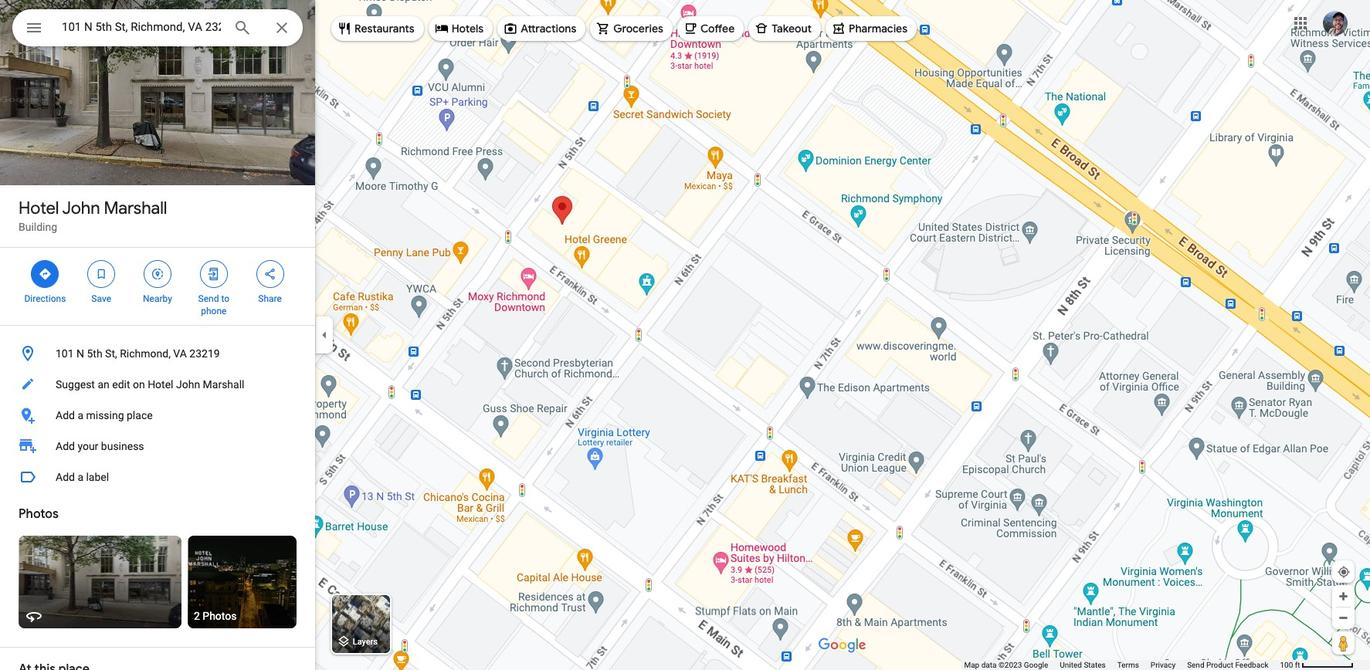 Task type: describe. For each thing, give the bounding box(es) containing it.
send to phone
[[198, 294, 230, 317]]

va
[[173, 348, 187, 360]]

edit
[[112, 379, 130, 391]]

terms button
[[1118, 661, 1140, 671]]

send product feedback button
[[1188, 661, 1269, 671]]

pharmacies
[[849, 22, 908, 36]]

a for missing
[[78, 410, 83, 422]]

actions for hotel john marshall region
[[0, 248, 315, 325]]

coffee button
[[678, 10, 744, 47]]

an
[[98, 379, 110, 391]]

groceries
[[614, 22, 664, 36]]

nearby
[[143, 294, 172, 304]]

restaurants
[[355, 22, 415, 36]]

marshall inside button
[[203, 379, 245, 391]]

suggest an edit on hotel john marshall button
[[0, 369, 315, 400]]

2 photos
[[194, 610, 237, 623]]

send for send to phone
[[198, 294, 219, 304]]

united states
[[1060, 661, 1106, 670]]

23219
[[190, 348, 220, 360]]

©2023
[[999, 661, 1023, 670]]

on
[[133, 379, 145, 391]]

hotel john marshall building
[[19, 198, 167, 233]]


[[94, 266, 108, 283]]

suggest an edit on hotel john marshall
[[56, 379, 245, 391]]

takeout button
[[749, 10, 822, 47]]

save
[[91, 294, 111, 304]]

100
[[1281, 661, 1294, 670]]

product
[[1207, 661, 1234, 670]]

takeout
[[772, 22, 812, 36]]

0 horizontal spatial photos
[[19, 507, 59, 522]]

label
[[86, 471, 109, 484]]

add for add a missing place
[[56, 410, 75, 422]]

n
[[77, 348, 84, 360]]

attractions
[[521, 22, 577, 36]]

place
[[127, 410, 153, 422]]

feedback
[[1236, 661, 1269, 670]]

hotels
[[452, 22, 484, 36]]

add your business link
[[0, 431, 315, 462]]

show your location image
[[1338, 566, 1352, 580]]

add a label
[[56, 471, 109, 484]]

suggest
[[56, 379, 95, 391]]

101 n 5th st, richmond, va 23219
[[56, 348, 220, 360]]

business
[[101, 440, 144, 453]]

photos inside button
[[203, 610, 237, 623]]

richmond,
[[120, 348, 171, 360]]

send for send product feedback
[[1188, 661, 1205, 670]]

coffee
[[701, 22, 735, 36]]

groceries button
[[591, 10, 673, 47]]



Task type: vqa. For each thing, say whether or not it's contained in the screenshot.


Task type: locate. For each thing, give the bounding box(es) containing it.
terms
[[1118, 661, 1140, 670]]

2 a from the top
[[78, 471, 83, 484]]

1 horizontal spatial marshall
[[203, 379, 245, 391]]

hotels button
[[429, 10, 493, 47]]

john inside the suggest an edit on hotel john marshall button
[[176, 379, 200, 391]]

restaurants button
[[332, 10, 424, 47]]

1 vertical spatial john
[[176, 379, 200, 391]]

send
[[198, 294, 219, 304], [1188, 661, 1205, 670]]

101 N 5th St, Richmond, VA 23219 field
[[12, 9, 303, 46]]

1 vertical spatial photos
[[203, 610, 237, 623]]

united
[[1060, 661, 1083, 670]]

marshall inside hotel john marshall building
[[104, 198, 167, 219]]

add left your
[[56, 440, 75, 453]]

attractions button
[[498, 10, 586, 47]]

1 vertical spatial marshall
[[203, 379, 245, 391]]

zoom in image
[[1338, 591, 1350, 603]]

add a missing place
[[56, 410, 153, 422]]

map data ©2023 google
[[965, 661, 1049, 670]]

building
[[19, 221, 57, 233]]

your
[[78, 440, 98, 453]]

3 add from the top
[[56, 471, 75, 484]]

0 vertical spatial send
[[198, 294, 219, 304]]

None field
[[62, 18, 221, 36]]

0 vertical spatial a
[[78, 410, 83, 422]]


[[151, 266, 165, 283]]

show street view coverage image
[[1333, 632, 1355, 655]]

1 vertical spatial send
[[1188, 661, 1205, 670]]

marshall down the 23219
[[203, 379, 245, 391]]

marshall up 
[[104, 198, 167, 219]]

add inside the add your business 'link'
[[56, 440, 75, 453]]

hotel inside button
[[148, 379, 173, 391]]

footer containing map data ©2023 google
[[965, 661, 1281, 671]]

0 vertical spatial hotel
[[19, 198, 59, 219]]

0 horizontal spatial marshall
[[104, 198, 167, 219]]

5th
[[87, 348, 103, 360]]

2
[[194, 610, 200, 623]]

none field inside the 101 n 5th st, richmond, va 23219 field
[[62, 18, 221, 36]]

101 n 5th st, richmond, va 23219 button
[[0, 338, 315, 369]]


[[25, 17, 43, 39]]

photos
[[19, 507, 59, 522], [203, 610, 237, 623]]

0 horizontal spatial hotel
[[19, 198, 59, 219]]

1 horizontal spatial hotel
[[148, 379, 173, 391]]

a inside 'button'
[[78, 410, 83, 422]]

john
[[62, 198, 100, 219], [176, 379, 200, 391]]

ft
[[1296, 661, 1301, 670]]

0 vertical spatial photos
[[19, 507, 59, 522]]

to
[[221, 294, 230, 304]]

hotel
[[19, 198, 59, 219], [148, 379, 173, 391]]

a
[[78, 410, 83, 422], [78, 471, 83, 484]]

1 vertical spatial a
[[78, 471, 83, 484]]

add for add your business
[[56, 440, 75, 453]]

2 vertical spatial add
[[56, 471, 75, 484]]

1 vertical spatial hotel
[[148, 379, 173, 391]]

phone
[[201, 306, 227, 317]]

0 vertical spatial john
[[62, 198, 100, 219]]

add a missing place button
[[0, 400, 315, 431]]

 search field
[[12, 9, 303, 49]]

google account: cj baylor  
(christian.baylor@adept.ai) image
[[1324, 11, 1348, 35]]

add down suggest
[[56, 410, 75, 422]]

zoom out image
[[1338, 613, 1350, 624]]


[[263, 266, 277, 283]]

a inside button
[[78, 471, 83, 484]]

hotel up building
[[19, 198, 59, 219]]

add a label button
[[0, 462, 315, 493]]

john down va on the left
[[176, 379, 200, 391]]

add your business
[[56, 440, 144, 453]]

st,
[[105, 348, 117, 360]]

 button
[[12, 9, 56, 49]]

united states button
[[1060, 661, 1106, 671]]

send inside button
[[1188, 661, 1205, 670]]

100 ft
[[1281, 661, 1301, 670]]

1 add from the top
[[56, 410, 75, 422]]

2 photos button
[[188, 536, 297, 629]]

1 a from the top
[[78, 410, 83, 422]]

marshall
[[104, 198, 167, 219], [203, 379, 245, 391]]

hotel john marshall main content
[[0, 0, 315, 671]]

send inside send to phone
[[198, 294, 219, 304]]

0 horizontal spatial send
[[198, 294, 219, 304]]

map
[[965, 661, 980, 670]]

add inside add a label button
[[56, 471, 75, 484]]

0 horizontal spatial john
[[62, 198, 100, 219]]

a for label
[[78, 471, 83, 484]]

2 add from the top
[[56, 440, 75, 453]]

google maps element
[[0, 0, 1371, 671]]

photos down 'add a label' on the left
[[19, 507, 59, 522]]

photos right 2
[[203, 610, 237, 623]]

google
[[1024, 661, 1049, 670]]

collapse side panel image
[[316, 327, 333, 344]]

john inside hotel john marshall building
[[62, 198, 100, 219]]

hotel right the 'on'
[[148, 379, 173, 391]]

footer
[[965, 661, 1281, 671]]

1 vertical spatial add
[[56, 440, 75, 453]]

add left label
[[56, 471, 75, 484]]

add
[[56, 410, 75, 422], [56, 440, 75, 453], [56, 471, 75, 484]]

1 horizontal spatial photos
[[203, 610, 237, 623]]

privacy
[[1151, 661, 1176, 670]]


[[38, 266, 52, 283]]

a left label
[[78, 471, 83, 484]]

hotel inside hotel john marshall building
[[19, 198, 59, 219]]

send product feedback
[[1188, 661, 1269, 670]]

send up 'phone'
[[198, 294, 219, 304]]

pharmacies button
[[826, 10, 917, 47]]

states
[[1084, 661, 1106, 670]]

send left "product"
[[1188, 661, 1205, 670]]

layers
[[353, 638, 378, 648]]

share
[[258, 294, 282, 304]]

0 vertical spatial add
[[56, 410, 75, 422]]

missing
[[86, 410, 124, 422]]

1 horizontal spatial send
[[1188, 661, 1205, 670]]

0 vertical spatial marshall
[[104, 198, 167, 219]]

100 ft button
[[1281, 661, 1355, 670]]

footer inside google maps element
[[965, 661, 1281, 671]]

1 horizontal spatial john
[[176, 379, 200, 391]]

add for add a label
[[56, 471, 75, 484]]

privacy button
[[1151, 661, 1176, 671]]

add inside add a missing place 'button'
[[56, 410, 75, 422]]

john up 
[[62, 198, 100, 219]]

a left missing
[[78, 410, 83, 422]]

directions
[[24, 294, 66, 304]]

data
[[982, 661, 997, 670]]


[[207, 266, 221, 283]]

101
[[56, 348, 74, 360]]



